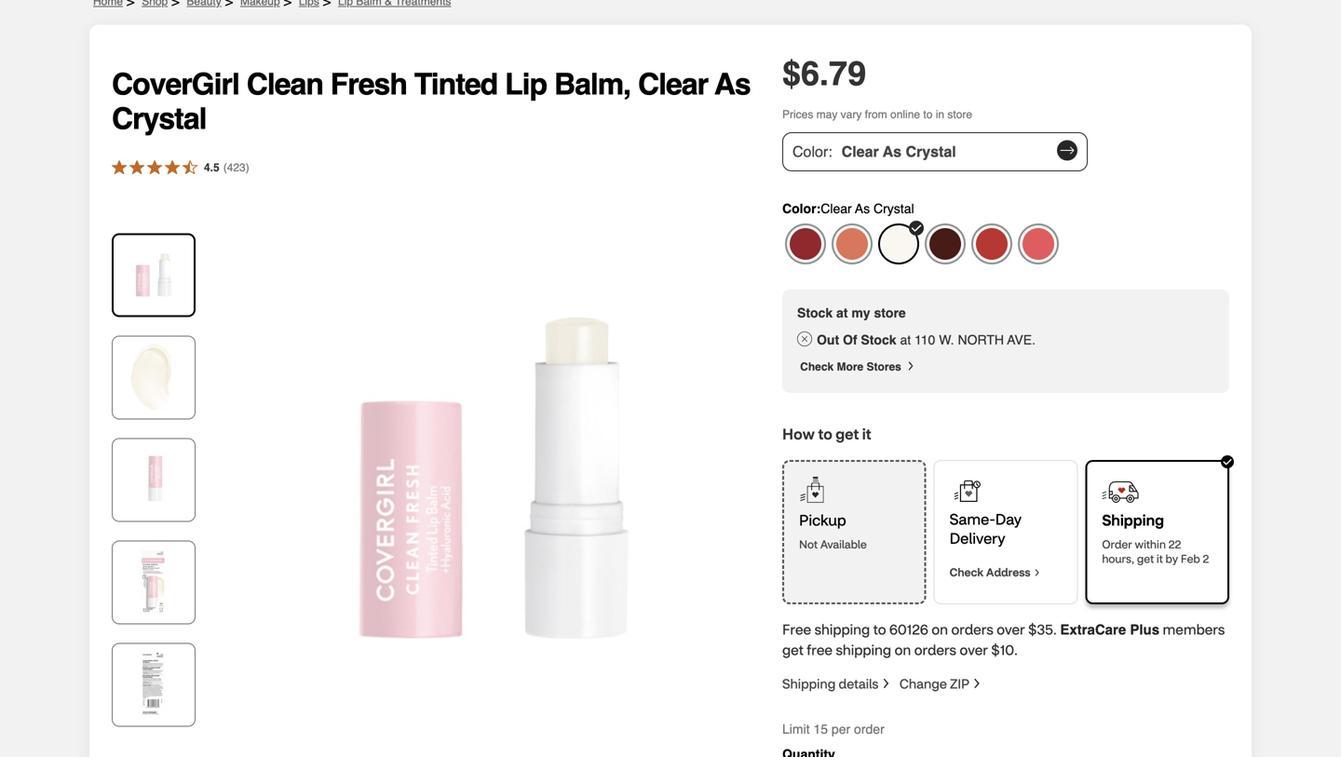 Task type: vqa. For each thing, say whether or not it's contained in the screenshot.
Day
yes



Task type: describe. For each thing, give the bounding box(es) containing it.
free
[[807, 641, 833, 659]]

hours,
[[1102, 551, 1134, 566]]

$35.
[[1028, 620, 1057, 638]]

0 vertical spatial shipping
[[815, 620, 870, 638]]

as inside covergirl clean fresh tinted lip balm, clear as crystal
[[715, 67, 750, 101]]

delivery
[[950, 529, 1006, 548]]

clear inside covergirl clean fresh tinted lip balm, clear as crystal
[[638, 67, 708, 101]]

shipping order within 22 hours, get it by feb 2
[[1102, 510, 1209, 566]]

prices
[[782, 108, 813, 121]]

2
[[1203, 551, 1209, 566]]

shipping details button
[[782, 675, 889, 692]]

orders for 60126
[[951, 620, 994, 638]]

check more stores
[[800, 360, 901, 373]]

price $6.79. element
[[782, 54, 866, 93]]

on for shipping
[[895, 641, 911, 659]]

pickup
[[799, 510, 846, 529]]

stock at my store
[[797, 305, 906, 320]]

covergirl
[[112, 67, 239, 101]]

order
[[1102, 537, 1132, 551]]

2 vertical spatial clear
[[821, 201, 852, 216]]

vary
[[841, 108, 862, 121]]

0 vertical spatial color : clear as crystal
[[793, 143, 956, 160]]

tinted
[[414, 67, 498, 101]]

over for $10.
[[960, 641, 988, 659]]

fresh
[[330, 67, 407, 101]]

1 vertical spatial clear
[[842, 143, 879, 160]]

out of stock at 110 w. north ave.
[[817, 332, 1036, 347]]

pickup not available
[[799, 510, 867, 551]]

covergirl clean fresh tinted lip balm, thumbnail image 3 of 8 image
[[116, 443, 191, 517]]

same-day delivery
[[950, 509, 1022, 548]]

stores
[[867, 360, 901, 373]]

covergirl clean fresh tinted lip balm, thumbnail image 5 of 8 image
[[116, 648, 191, 722]]

1 horizontal spatial as
[[855, 201, 870, 216]]

shipping for order
[[1102, 510, 1164, 529]]

limit 15 per order
[[782, 722, 885, 737]]

1 horizontal spatial store
[[948, 108, 972, 121]]

15
[[813, 722, 828, 737]]

shipping for details
[[782, 675, 836, 692]]

Variant Color: Clear As Crystal, 3 of 6:  Clear As Crystal Selected   radio
[[878, 221, 924, 265]]

4.5 ( 423 )
[[204, 161, 249, 174]]

balm,
[[554, 67, 631, 101]]

of
[[843, 332, 857, 347]]

in
[[936, 108, 944, 121]]

shipping details
[[782, 675, 879, 692]]

on for 60126
[[932, 620, 948, 638]]

22
[[1169, 537, 1181, 551]]

Variant Color: Made For Peach, 2 of 6:  Made For Peach Not selected   radio
[[832, 224, 873, 265]]

)
[[246, 161, 249, 174]]

$10.
[[991, 641, 1018, 659]]

60126
[[889, 620, 928, 638]]

4.5
[[204, 161, 220, 174]]

online
[[890, 108, 920, 121]]

shipping inside members get free shipping on orders over $10.
[[836, 641, 891, 659]]

check for check
[[950, 565, 986, 579]]

from
[[865, 108, 887, 121]]

it inside shipping order within 22 hours, get it by feb 2
[[1157, 551, 1163, 566]]

members get free shipping on orders over $10.
[[782, 620, 1225, 659]]

free
[[782, 620, 811, 638]]

(
[[223, 161, 227, 174]]

Variant Color: You'Re The Pom, 5 of 6:  You'Re The Pom Not selected   radio
[[971, 224, 1012, 265]]

1 vertical spatial color : clear as crystal
[[782, 201, 914, 216]]

2 horizontal spatial as
[[883, 143, 902, 160]]

change
[[900, 675, 947, 692]]

110
[[915, 332, 935, 347]]

Variant Color: I Cherry-Ish You, 1 of 6:  I Cherry-Ish You Not selected   radio
[[785, 224, 826, 265]]

prices may vary from online to in store
[[782, 108, 972, 121]]

variant color: i cherry-ish you, 1 of 6:  i cherry-ish you not selected image
[[785, 224, 826, 265]]

zip
[[950, 675, 970, 692]]

out
[[817, 332, 839, 347]]

covergirl clean fresh tinted lip balm, clear as crystal
[[112, 67, 750, 136]]

details
[[839, 675, 879, 692]]

north
[[958, 332, 1004, 347]]

check more stores button
[[797, 360, 918, 374]]



Task type: locate. For each thing, give the bounding box(es) containing it.
0 horizontal spatial on
[[895, 641, 911, 659]]

free shipping to 60126 on orders over $35. extracare plus
[[782, 620, 1160, 638]]

1 horizontal spatial :
[[828, 143, 832, 160]]

stock inside out of stock at 110 w. north ave. element
[[861, 332, 896, 347]]

on
[[932, 620, 948, 638], [895, 641, 911, 659]]

order
[[854, 722, 885, 737]]

ave.
[[1007, 332, 1036, 347]]

over down free shipping to 60126 on orders over $35. extracare plus
[[960, 641, 988, 659]]

2 vertical spatial as
[[855, 201, 870, 216]]

1 horizontal spatial it
[[1157, 551, 1163, 566]]

crystal up variant color: clear as crystal, 3 of 6:  clear as crystal selected option
[[874, 201, 914, 216]]

out of stock at 110 w. north ave. element
[[797, 332, 1214, 348]]

clicking on the image opens a new modal with 8 larger images of covergirl clean fresh tinted lip balm. some images may not have descriptive text. 1 out of 8. image
[[214, 199, 773, 757]]

1 vertical spatial crystal
[[906, 143, 956, 160]]

0 vertical spatial :
[[828, 143, 832, 160]]

0 vertical spatial crystal
[[112, 101, 206, 136]]

covergirl clean fresh tinted lip balm, thumbnail image 1 of 8 image
[[116, 238, 191, 312]]

lip
[[505, 67, 547, 101]]

: up the variant color: i cherry-ish you, 1 of 6:  i cherry-ish you not selected icon
[[816, 201, 821, 216]]

0 vertical spatial on
[[932, 620, 948, 638]]

0 vertical spatial store
[[948, 108, 972, 121]]

0 horizontal spatial store
[[874, 305, 906, 320]]

1 vertical spatial on
[[895, 641, 911, 659]]

0 vertical spatial stock
[[797, 305, 833, 320]]

1 horizontal spatial over
[[997, 620, 1025, 638]]

color up the variant color: i cherry-ish you, 1 of 6:  i cherry-ish you not selected icon
[[782, 201, 816, 216]]

over
[[997, 620, 1025, 638], [960, 641, 988, 659]]

color
[[793, 143, 828, 160], [782, 201, 816, 216]]

1 vertical spatial get
[[1137, 551, 1154, 566]]

check down the out
[[800, 360, 834, 373]]

store right 'my'
[[874, 305, 906, 320]]

clear down vary
[[842, 143, 879, 160]]

0 horizontal spatial as
[[715, 67, 750, 101]]

0 horizontal spatial get
[[782, 641, 803, 659]]

1 horizontal spatial shipping
[[1102, 510, 1164, 529]]

color : clear as crystal up variant color: made for peach, 2 of 6:  made for peach not selected image in the top of the page
[[782, 201, 914, 216]]

store
[[948, 108, 972, 121], [874, 305, 906, 320]]

Variant Color: Bliss You Berry, 4 of 6:  Bliss You Berry Not selected   radio
[[925, 224, 966, 265]]

variant color: you're the pom, 5 of 6:  you're the pom not selected image
[[971, 224, 1012, 265]]

:
[[828, 143, 832, 160], [816, 201, 821, 216]]

at
[[836, 305, 848, 320], [900, 332, 911, 347]]

check down delivery
[[950, 565, 986, 579]]

1 vertical spatial over
[[960, 641, 988, 659]]

0 vertical spatial orders
[[951, 620, 994, 638]]

may
[[816, 108, 838, 121]]

get inside shipping order within 22 hours, get it by feb 2
[[1137, 551, 1154, 566]]

0 horizontal spatial over
[[960, 641, 988, 659]]

get inside members get free shipping on orders over $10.
[[782, 641, 803, 659]]

clear up variant color: made for peach, 2 of 6:  made for peach not selected image in the top of the page
[[821, 201, 852, 216]]

variant color: life is pink, 6 of 6:  life is pink not selected image
[[1018, 224, 1059, 265]]

1 horizontal spatial stock
[[861, 332, 896, 347]]

available
[[820, 537, 867, 551]]

orders for shipping
[[914, 641, 956, 659]]

shipping
[[1102, 510, 1164, 529], [782, 675, 836, 692]]

orders down 60126
[[914, 641, 956, 659]]

as down online
[[883, 143, 902, 160]]

0 horizontal spatial check
[[800, 360, 834, 373]]

get
[[836, 424, 859, 443], [1137, 551, 1154, 566], [782, 641, 803, 659]]

shipping down free
[[782, 675, 836, 692]]

1 horizontal spatial check
[[950, 565, 986, 579]]

1 vertical spatial shipping
[[782, 675, 836, 692]]

1 vertical spatial :
[[816, 201, 821, 216]]

1 vertical spatial it
[[1157, 551, 1163, 566]]

over inside members get free shipping on orders over $10.
[[960, 641, 988, 659]]

0 vertical spatial color
[[793, 143, 828, 160]]

how to get it
[[782, 424, 871, 443]]

address
[[986, 565, 1031, 579]]

as up variant color: made for peach, 2 of 6:  made for peach not selected image in the top of the page
[[855, 201, 870, 216]]

1 horizontal spatial on
[[932, 620, 948, 638]]

1 horizontal spatial get
[[836, 424, 859, 443]]

check for check more stores
[[800, 360, 834, 373]]

2 vertical spatial get
[[782, 641, 803, 659]]

0 vertical spatial to
[[923, 108, 933, 121]]

1 horizontal spatial to
[[873, 620, 886, 638]]

0 horizontal spatial stock
[[797, 305, 833, 320]]

variant color: made for peach, 2 of 6:  made for peach not selected image
[[832, 224, 873, 265]]

stock up the stores
[[861, 332, 896, 347]]

0 horizontal spatial :
[[816, 201, 821, 216]]

at left 'my'
[[836, 305, 848, 320]]

0 vertical spatial get
[[836, 424, 859, 443]]

1 vertical spatial shipping
[[836, 641, 891, 659]]

it down 'check more stores' button
[[862, 424, 871, 443]]

to
[[923, 108, 933, 121], [818, 424, 832, 443], [873, 620, 886, 638]]

crystal down in on the top of the page
[[906, 143, 956, 160]]

shipping up free
[[815, 620, 870, 638]]

crystal up 4.5
[[112, 101, 206, 136]]

shipping up details at the bottom
[[836, 641, 891, 659]]

it left by
[[1157, 551, 1163, 566]]

not
[[799, 537, 818, 551]]

stock
[[797, 305, 833, 320], [861, 332, 896, 347]]

on right 60126
[[932, 620, 948, 638]]

as left $6.79
[[715, 67, 750, 101]]

more
[[837, 360, 864, 373]]

members
[[1163, 620, 1225, 638]]

feb
[[1181, 551, 1200, 566]]

0 horizontal spatial at
[[836, 305, 848, 320]]

day
[[995, 509, 1022, 529]]

how
[[782, 424, 815, 443]]

plus
[[1130, 622, 1160, 638]]

1 vertical spatial check
[[950, 565, 986, 579]]

0 vertical spatial over
[[997, 620, 1025, 638]]

same-
[[950, 509, 995, 529]]

orders
[[951, 620, 994, 638], [914, 641, 956, 659]]

at left 110
[[900, 332, 911, 347]]

Variant Color: Life Is Pink, 6 of 6:  Life Is Pink Not selected   radio
[[1018, 224, 1059, 265]]

change zip
[[900, 675, 970, 692]]

w.
[[939, 332, 954, 347]]

to left in on the top of the page
[[923, 108, 933, 121]]

2 horizontal spatial get
[[1137, 551, 1154, 566]]

get down free
[[782, 641, 803, 659]]

1 horizontal spatial at
[[900, 332, 911, 347]]

stock up the out
[[797, 305, 833, 320]]

0 vertical spatial shipping
[[1102, 510, 1164, 529]]

within
[[1135, 537, 1166, 551]]

check
[[800, 360, 834, 373], [950, 565, 986, 579]]

to right how
[[818, 424, 832, 443]]

0 vertical spatial check
[[800, 360, 834, 373]]

on down 60126
[[895, 641, 911, 659]]

crystal inside covergirl clean fresh tinted lip balm, clear as crystal
[[112, 101, 206, 136]]

orders up $10.
[[951, 620, 994, 638]]

0 horizontal spatial it
[[862, 424, 871, 443]]

covergirl clean fresh tinted lip balm, thumbnail image 4 of 8 image
[[116, 545, 191, 620]]

shipping up 'order'
[[1102, 510, 1164, 529]]

1 vertical spatial at
[[900, 332, 911, 347]]

423
[[227, 161, 246, 174]]

1 vertical spatial as
[[883, 143, 902, 160]]

over for $35.
[[997, 620, 1025, 638]]

variant color: bliss you berry, 4 of 6:  bliss you berry not selected image
[[925, 224, 966, 265]]

0 vertical spatial it
[[862, 424, 871, 443]]

$6.79
[[782, 54, 866, 93]]

clear
[[638, 67, 708, 101], [842, 143, 879, 160], [821, 201, 852, 216]]

1 vertical spatial store
[[874, 305, 906, 320]]

to left 60126
[[873, 620, 886, 638]]

1 vertical spatial to
[[818, 424, 832, 443]]

0 horizontal spatial shipping
[[782, 675, 836, 692]]

by
[[1166, 551, 1178, 566]]

color : clear as crystal down from
[[793, 143, 956, 160]]

my
[[852, 305, 870, 320]]

shipping
[[815, 620, 870, 638], [836, 641, 891, 659]]

0 vertical spatial as
[[715, 67, 750, 101]]

as
[[715, 67, 750, 101], [883, 143, 902, 160], [855, 201, 870, 216]]

: down may
[[828, 143, 832, 160]]

extracare
[[1060, 622, 1126, 638]]

on inside members get free shipping on orders over $10.
[[895, 641, 911, 659]]

store right in on the top of the page
[[948, 108, 972, 121]]

1 vertical spatial stock
[[861, 332, 896, 347]]

2 vertical spatial crystal
[[874, 201, 914, 216]]

2 horizontal spatial to
[[923, 108, 933, 121]]

covergirl clean fresh tinted lip balm, thumbnail image 2 of 8 image
[[116, 340, 191, 415]]

crystal
[[112, 101, 206, 136], [906, 143, 956, 160], [874, 201, 914, 216]]

get left by
[[1137, 551, 1154, 566]]

0 horizontal spatial to
[[818, 424, 832, 443]]

get right how
[[836, 424, 859, 443]]

clean
[[247, 67, 323, 101]]

2 vertical spatial to
[[873, 620, 886, 638]]

check inside button
[[800, 360, 834, 373]]

it
[[862, 424, 871, 443], [1157, 551, 1163, 566]]

over up $10.
[[997, 620, 1025, 638]]

per
[[832, 722, 850, 737]]

0 vertical spatial clear
[[638, 67, 708, 101]]

clear right the balm, on the top left of page
[[638, 67, 708, 101]]

color : clear as crystal
[[793, 143, 956, 160], [782, 201, 914, 216]]

orders inside members get free shipping on orders over $10.
[[914, 641, 956, 659]]

0 vertical spatial at
[[836, 305, 848, 320]]

color down prices
[[793, 143, 828, 160]]

change zip button
[[900, 675, 980, 692]]

1 vertical spatial color
[[782, 201, 816, 216]]

1 vertical spatial orders
[[914, 641, 956, 659]]

shipping inside shipping order within 22 hours, get it by feb 2
[[1102, 510, 1164, 529]]

limit
[[782, 722, 810, 737]]



